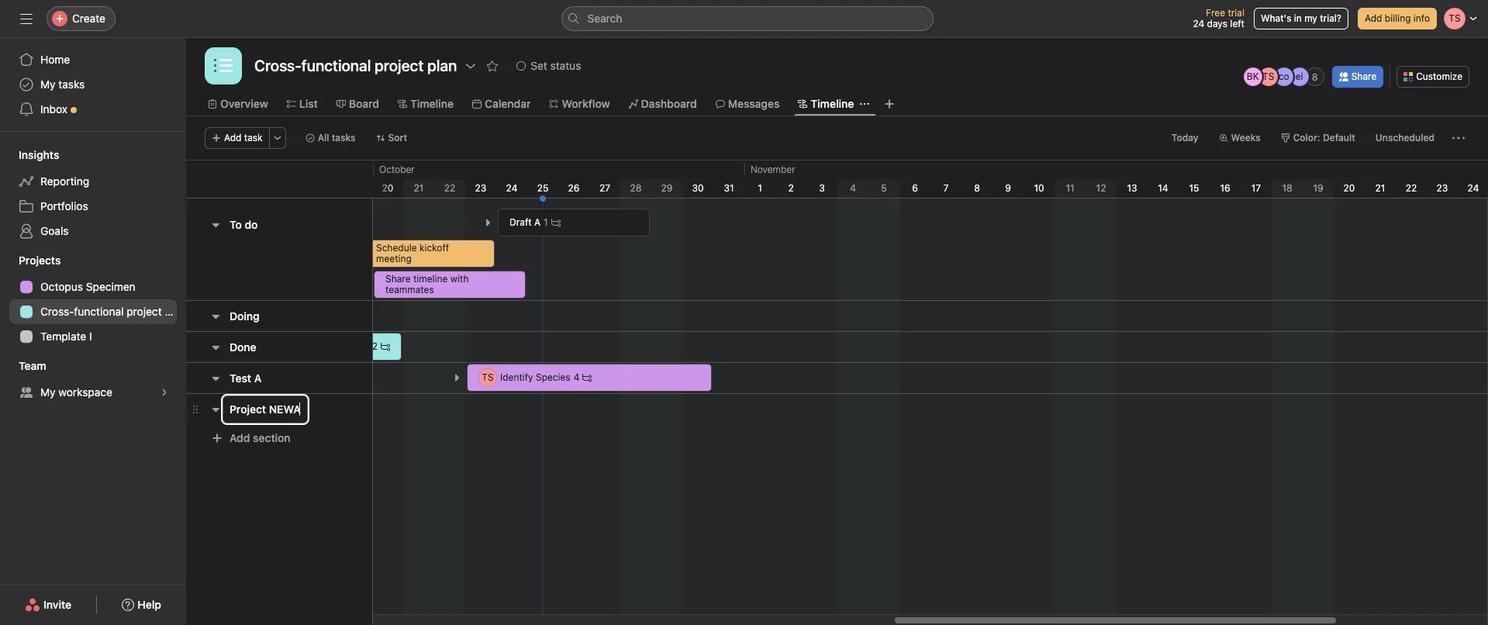 Task type: describe. For each thing, give the bounding box(es) containing it.
schedule
[[376, 242, 417, 254]]

share for share
[[1352, 71, 1377, 82]]

done button
[[230, 333, 256, 361]]

species
[[536, 372, 571, 383]]

cross-functional project plan
[[254, 57, 457, 74]]

plan
[[165, 305, 186, 318]]

leftcount image
[[551, 218, 561, 227]]

27
[[600, 182, 610, 194]]

calendar
[[485, 97, 531, 110]]

share for share timeline with teammates
[[386, 273, 411, 285]]

messages
[[728, 97, 780, 110]]

3
[[819, 182, 825, 194]]

search list box
[[561, 6, 934, 31]]

info
[[1414, 12, 1430, 24]]

tab actions image
[[860, 99, 870, 109]]

functional for project
[[74, 305, 124, 318]]

project
[[127, 305, 162, 318]]

customize button
[[1397, 66, 1470, 88]]

my for my tasks
[[40, 78, 55, 91]]

do
[[245, 218, 258, 231]]

17
[[1252, 182, 1261, 194]]

draft a
[[510, 216, 541, 228]]

workspace
[[58, 386, 112, 399]]

1 22 from the left
[[444, 182, 455, 194]]

2 23 from the left
[[1437, 182, 1448, 194]]

sort button
[[369, 127, 414, 149]]

template i
[[40, 330, 92, 343]]

13
[[1127, 182, 1138, 194]]

30
[[692, 182, 704, 194]]

hide sidebar image
[[20, 12, 33, 25]]

trial?
[[1320, 12, 1342, 24]]

dashboard
[[641, 97, 697, 110]]

share timeline with teammates
[[386, 273, 469, 296]]

create button
[[47, 6, 116, 31]]

tasks for my tasks
[[58, 78, 85, 91]]

color: default button
[[1274, 127, 1363, 149]]

test a button
[[230, 364, 262, 392]]

color:
[[1294, 132, 1321, 143]]

trial
[[1228, 7, 1245, 19]]

november
[[751, 164, 796, 175]]

doing
[[230, 309, 260, 322]]

co
[[1279, 71, 1290, 82]]

default
[[1323, 132, 1356, 143]]

leftcount image for 2
[[381, 342, 390, 351]]

list link
[[287, 95, 318, 112]]

identify
[[500, 372, 533, 383]]

show subtasks for task identify species image
[[452, 373, 462, 382]]

invite button
[[15, 591, 82, 619]]

global element
[[0, 38, 186, 131]]

add billing info
[[1365, 12, 1430, 24]]

add section
[[230, 431, 291, 444]]

kickoff
[[420, 242, 449, 254]]

template
[[40, 330, 86, 343]]

board
[[349, 97, 379, 110]]

my for my workspace
[[40, 386, 55, 399]]

add task
[[224, 132, 263, 143]]

help
[[137, 598, 161, 611]]

sort
[[388, 132, 407, 143]]

draft
[[510, 216, 532, 228]]

unscheduled button
[[1369, 127, 1442, 149]]

19
[[1314, 182, 1324, 194]]

task
[[244, 132, 263, 143]]

1 vertical spatial 8
[[974, 182, 980, 194]]

my tasks link
[[9, 72, 177, 97]]

9
[[1005, 182, 1011, 194]]

specimen
[[86, 280, 136, 293]]

15
[[1189, 182, 1200, 194]]

10
[[1034, 182, 1044, 194]]

done
[[230, 340, 256, 353]]

goals
[[40, 224, 69, 237]]

my
[[1305, 12, 1318, 24]]

functional for project plan
[[302, 57, 371, 74]]

project plan
[[375, 57, 457, 74]]

show options image
[[465, 60, 477, 72]]

show subtasks for task draft a image
[[483, 218, 493, 227]]

to
[[230, 218, 242, 231]]

inbox link
[[9, 97, 177, 122]]

add for add section
[[230, 431, 250, 444]]

more actions image
[[1453, 132, 1465, 144]]

october
[[379, 164, 415, 175]]

home
[[40, 53, 70, 66]]

board link
[[336, 95, 379, 112]]

workflow
[[562, 97, 610, 110]]

add task button
[[205, 127, 270, 149]]

my tasks
[[40, 78, 85, 91]]

26
[[568, 182, 580, 194]]

5
[[881, 182, 887, 194]]

unscheduled
[[1376, 132, 1435, 143]]

projects element
[[0, 247, 186, 352]]

my workspace link
[[9, 380, 177, 405]]

1 timeline link from the left
[[398, 95, 454, 112]]

set status
[[531, 59, 581, 72]]

2 timeline link from the left
[[798, 95, 854, 112]]

more actions image
[[273, 133, 282, 143]]



Task type: vqa. For each thing, say whether or not it's contained in the screenshot.
the Add tab icon
yes



Task type: locate. For each thing, give the bounding box(es) containing it.
1 horizontal spatial 1
[[758, 182, 762, 194]]

1 horizontal spatial 23
[[1437, 182, 1448, 194]]

1
[[758, 182, 762, 194], [544, 216, 548, 228]]

0 horizontal spatial cross-
[[40, 305, 74, 318]]

overview
[[220, 97, 268, 110]]

0 horizontal spatial leftcount image
[[381, 342, 390, 351]]

1 vertical spatial add
[[224, 132, 242, 143]]

1 20 from the left
[[382, 182, 394, 194]]

12
[[1096, 182, 1106, 194]]

tasks
[[58, 78, 85, 91], [332, 132, 356, 143]]

status
[[550, 59, 581, 72]]

18
[[1282, 182, 1293, 194]]

in
[[1294, 12, 1302, 24]]

2 21 from the left
[[1376, 182, 1386, 194]]

what's in my trial? button
[[1254, 8, 1349, 29]]

my inside "link"
[[40, 78, 55, 91]]

0 horizontal spatial timeline
[[410, 97, 454, 110]]

0 horizontal spatial 2
[[372, 341, 378, 352]]

workflow link
[[550, 95, 610, 112]]

leftcount image
[[381, 342, 390, 351], [583, 373, 592, 382]]

2 horizontal spatial 24
[[1468, 182, 1479, 194]]

insights
[[19, 148, 59, 161]]

i
[[89, 330, 92, 343]]

0 vertical spatial cross-
[[254, 57, 302, 74]]

tasks down home
[[58, 78, 85, 91]]

4 right species
[[574, 372, 580, 383]]

today button
[[1165, 127, 1206, 149]]

my down 'team'
[[40, 386, 55, 399]]

0 horizontal spatial 4
[[574, 372, 580, 383]]

14
[[1158, 182, 1169, 194]]

0 vertical spatial add
[[1365, 12, 1383, 24]]

doing button
[[230, 302, 260, 330]]

timeline down project plan
[[410, 97, 454, 110]]

ts right bk
[[1263, 71, 1275, 82]]

31
[[724, 182, 734, 194]]

2 timeline from the left
[[811, 97, 854, 110]]

0 horizontal spatial 23
[[475, 182, 487, 194]]

0 horizontal spatial timeline link
[[398, 95, 454, 112]]

share inside share timeline with teammates
[[386, 273, 411, 285]]

0 vertical spatial tasks
[[58, 78, 85, 91]]

2 20 from the left
[[1344, 182, 1355, 194]]

0 vertical spatial functional
[[302, 57, 371, 74]]

teams element
[[0, 352, 186, 408]]

dashboard link
[[629, 95, 697, 112]]

8
[[1312, 71, 1318, 83], [974, 182, 980, 194]]

20 down october
[[382, 182, 394, 194]]

calendar link
[[472, 95, 531, 112]]

leftcount image right species
[[583, 373, 592, 382]]

1 horizontal spatial 4
[[850, 182, 856, 194]]

a right the draft
[[534, 216, 541, 228]]

1 vertical spatial functional
[[74, 305, 124, 318]]

today
[[1172, 132, 1199, 143]]

share down meeting
[[386, 273, 411, 285]]

1 horizontal spatial cross-
[[254, 57, 302, 74]]

1 vertical spatial 4
[[574, 372, 580, 383]]

add for add task
[[224, 132, 242, 143]]

add left task
[[224, 132, 242, 143]]

my inside teams element
[[40, 386, 55, 399]]

1 inside november 1
[[758, 182, 762, 194]]

invite
[[43, 598, 71, 611]]

1 vertical spatial cross-
[[40, 305, 74, 318]]

el
[[1296, 71, 1304, 82]]

0 vertical spatial share
[[1352, 71, 1377, 82]]

16
[[1220, 182, 1231, 194]]

help button
[[112, 591, 171, 619]]

2
[[788, 182, 794, 194], [372, 341, 378, 352]]

free
[[1206, 7, 1226, 19]]

20
[[382, 182, 394, 194], [1344, 182, 1355, 194]]

weeks button
[[1212, 127, 1268, 149]]

0 horizontal spatial 8
[[974, 182, 980, 194]]

1 horizontal spatial 21
[[1376, 182, 1386, 194]]

0 vertical spatial 4
[[850, 182, 856, 194]]

22 up kickoff
[[444, 182, 455, 194]]

1 timeline from the left
[[410, 97, 454, 110]]

tasks for all tasks
[[332, 132, 356, 143]]

test a
[[230, 371, 262, 384]]

4 right 3 at top right
[[850, 182, 856, 194]]

see details, my workspace image
[[160, 388, 169, 397]]

0 vertical spatial 8
[[1312, 71, 1318, 83]]

insights element
[[0, 141, 186, 247]]

0 vertical spatial a
[[534, 216, 541, 228]]

leftcount image down teammates
[[381, 342, 390, 351]]

add to starred image
[[487, 60, 499, 72]]

6
[[912, 182, 918, 194]]

cross- inside projects element
[[40, 305, 74, 318]]

timeline link left tab actions image on the top
[[798, 95, 854, 112]]

8 right el
[[1312, 71, 1318, 83]]

collapse task list for the section done image
[[209, 341, 222, 353]]

to do button
[[230, 211, 258, 239]]

add left section
[[230, 431, 250, 444]]

a for test a
[[254, 371, 262, 384]]

23 down unscheduled dropdown button
[[1437, 182, 1448, 194]]

create
[[72, 12, 105, 25]]

days
[[1207, 18, 1228, 29]]

a inside button
[[254, 371, 262, 384]]

cross-functional project plan link
[[9, 299, 186, 324]]

1 vertical spatial 2
[[372, 341, 378, 352]]

0 vertical spatial 2
[[788, 182, 794, 194]]

7
[[944, 182, 949, 194]]

0 vertical spatial my
[[40, 78, 55, 91]]

add left billing
[[1365, 12, 1383, 24]]

cross- for cross-functional project plan
[[254, 57, 302, 74]]

functional down octopus specimen link
[[74, 305, 124, 318]]

1 vertical spatial my
[[40, 386, 55, 399]]

0 horizontal spatial tasks
[[58, 78, 85, 91]]

22
[[444, 182, 455, 194], [1406, 182, 1417, 194]]

set status button
[[510, 55, 588, 77]]

octopus specimen link
[[9, 275, 177, 299]]

timeline left tab actions image on the top
[[811, 97, 854, 110]]

functional inside projects element
[[74, 305, 124, 318]]

collapse task list for the section project newa image
[[209, 403, 222, 415]]

projects button
[[0, 253, 61, 268]]

list image
[[214, 57, 233, 75]]

functional
[[302, 57, 371, 74], [74, 305, 124, 318]]

23 up the "show subtasks for task draft a" image
[[475, 182, 487, 194]]

0 horizontal spatial 22
[[444, 182, 455, 194]]

1 vertical spatial ts
[[482, 372, 494, 383]]

0 horizontal spatial 20
[[382, 182, 394, 194]]

1 horizontal spatial 22
[[1406, 182, 1417, 194]]

0 horizontal spatial 1
[[544, 216, 548, 228]]

my up inbox
[[40, 78, 55, 91]]

0 horizontal spatial 21
[[414, 182, 424, 194]]

a for draft a
[[534, 216, 541, 228]]

projects
[[19, 254, 61, 267]]

billing
[[1385, 12, 1411, 24]]

21
[[414, 182, 424, 194], [1376, 182, 1386, 194]]

8 right 7 in the top of the page
[[974, 182, 980, 194]]

20 right 19
[[1344, 182, 1355, 194]]

weeks
[[1231, 132, 1261, 143]]

share inside button
[[1352, 71, 1377, 82]]

1 my from the top
[[40, 78, 55, 91]]

share right el
[[1352, 71, 1377, 82]]

1 horizontal spatial 8
[[1312, 71, 1318, 83]]

1 horizontal spatial tasks
[[332, 132, 356, 143]]

2 vertical spatial add
[[230, 431, 250, 444]]

1 horizontal spatial leftcount image
[[583, 373, 592, 382]]

0 horizontal spatial a
[[254, 371, 262, 384]]

0 horizontal spatial functional
[[74, 305, 124, 318]]

left
[[1230, 18, 1245, 29]]

timeline
[[413, 273, 448, 285]]

template i link
[[9, 324, 177, 349]]

2 my from the top
[[40, 386, 55, 399]]

1 horizontal spatial timeline link
[[798, 95, 854, 112]]

collapse task list for the section doing image
[[209, 310, 222, 322]]

color: default
[[1294, 132, 1356, 143]]

home link
[[9, 47, 177, 72]]

1 23 from the left
[[475, 182, 487, 194]]

0 vertical spatial ts
[[1263, 71, 1275, 82]]

tasks right all
[[332, 132, 356, 143]]

tasks inside "link"
[[58, 78, 85, 91]]

21 down unscheduled dropdown button
[[1376, 182, 1386, 194]]

1 horizontal spatial timeline
[[811, 97, 854, 110]]

add
[[1365, 12, 1383, 24], [224, 132, 242, 143], [230, 431, 250, 444]]

21 down october
[[414, 182, 424, 194]]

add billing info button
[[1358, 8, 1437, 29]]

november 1
[[751, 164, 796, 194]]

leftcount image for 4
[[583, 373, 592, 382]]

0 horizontal spatial share
[[386, 273, 411, 285]]

1 left leftcount image
[[544, 216, 548, 228]]

24 inside free trial 24 days left
[[1193, 18, 1205, 29]]

collapse task list for the section to do image
[[209, 219, 222, 231]]

my
[[40, 78, 55, 91], [40, 386, 55, 399]]

1 horizontal spatial share
[[1352, 71, 1377, 82]]

1 horizontal spatial a
[[534, 216, 541, 228]]

1 vertical spatial 1
[[544, 216, 548, 228]]

share
[[1352, 71, 1377, 82], [386, 273, 411, 285]]

New section text field
[[223, 395, 308, 423]]

1 horizontal spatial 2
[[788, 182, 794, 194]]

1 horizontal spatial 24
[[1193, 18, 1205, 29]]

0 vertical spatial 1
[[758, 182, 762, 194]]

overview link
[[208, 95, 268, 112]]

cross- up the "list" link
[[254, 57, 302, 74]]

1 vertical spatial tasks
[[332, 132, 356, 143]]

1 21 from the left
[[414, 182, 424, 194]]

tasks inside dropdown button
[[332, 132, 356, 143]]

what's
[[1261, 12, 1292, 24]]

timeline link down project plan
[[398, 95, 454, 112]]

0 vertical spatial leftcount image
[[381, 342, 390, 351]]

my workspace
[[40, 386, 112, 399]]

with
[[451, 273, 469, 285]]

1 vertical spatial leftcount image
[[583, 373, 592, 382]]

1 horizontal spatial functional
[[302, 57, 371, 74]]

a right test
[[254, 371, 262, 384]]

all tasks button
[[298, 127, 363, 149]]

add for add billing info
[[1365, 12, 1383, 24]]

add tab image
[[884, 98, 896, 110]]

22 down unscheduled dropdown button
[[1406, 182, 1417, 194]]

2 22 from the left
[[1406, 182, 1417, 194]]

1 vertical spatial share
[[386, 273, 411, 285]]

collapse task list for the section test a image
[[209, 372, 222, 384]]

0 horizontal spatial ts
[[482, 372, 494, 383]]

section
[[253, 431, 291, 444]]

search
[[588, 12, 622, 25]]

inbox
[[40, 102, 68, 116]]

octopus
[[40, 280, 83, 293]]

25
[[537, 182, 549, 194]]

schedule kickoff meeting
[[376, 242, 449, 265]]

bk
[[1247, 71, 1259, 82]]

cross- for cross-functional project plan
[[40, 305, 74, 318]]

0 horizontal spatial 24
[[506, 182, 518, 194]]

1 vertical spatial a
[[254, 371, 262, 384]]

what's in my trial?
[[1261, 12, 1342, 24]]

1 horizontal spatial 20
[[1344, 182, 1355, 194]]

1 down november
[[758, 182, 762, 194]]

ts left identify
[[482, 372, 494, 383]]

goals link
[[9, 219, 177, 244]]

cross- down octopus
[[40, 305, 74, 318]]

11
[[1066, 182, 1075, 194]]

1 horizontal spatial ts
[[1263, 71, 1275, 82]]

list
[[299, 97, 318, 110]]

add section button
[[205, 424, 297, 452]]

portfolios
[[40, 199, 88, 213]]

ts
[[1263, 71, 1275, 82], [482, 372, 494, 383]]

functional up board link
[[302, 57, 371, 74]]



